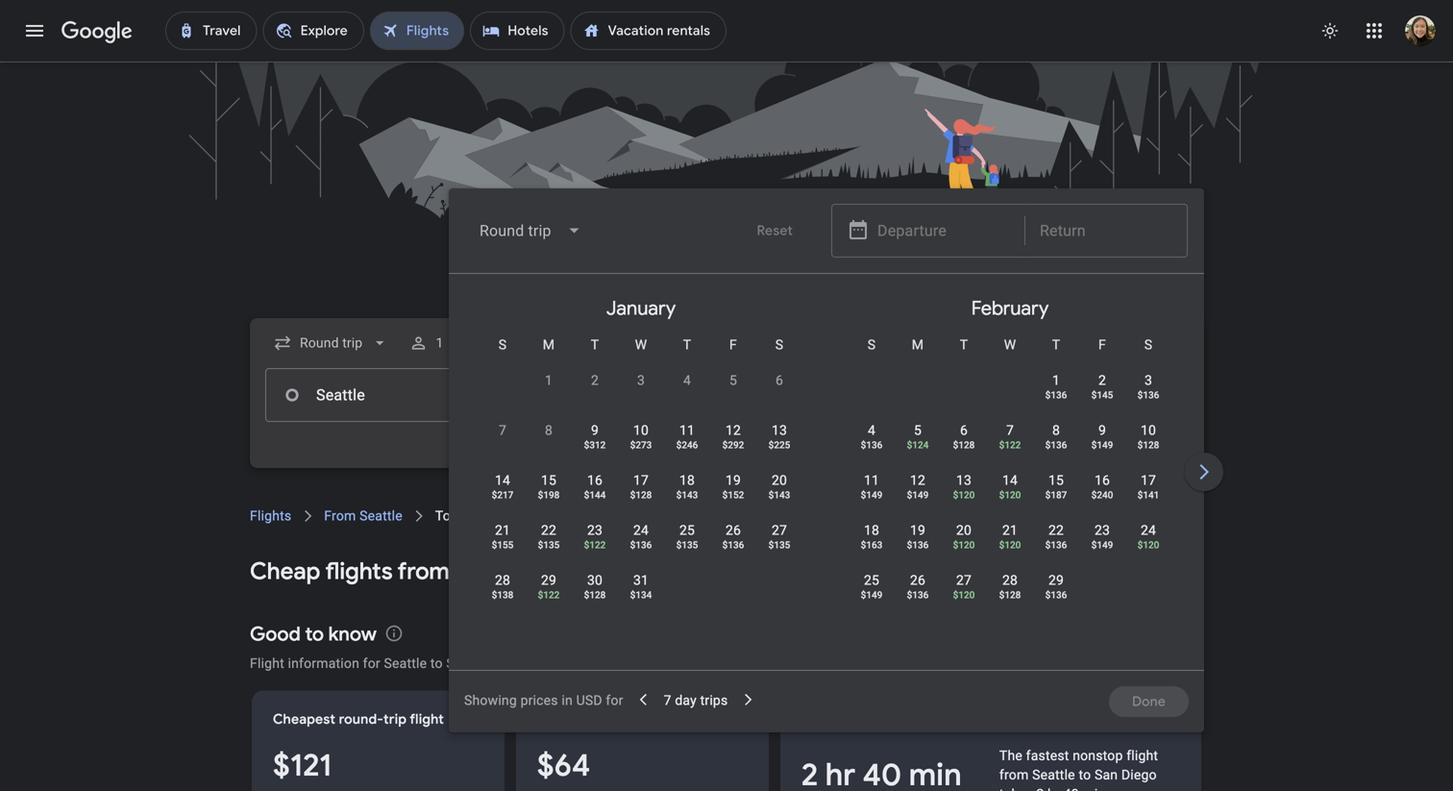 Task type: vqa. For each thing, say whether or not it's contained in the screenshot.


Task type: describe. For each thing, give the bounding box(es) containing it.
wed, jan 10 element
[[633, 421, 649, 440]]

$122 for 23
[[584, 539, 606, 551]]

$121
[[273, 746, 332, 785]]

31 $134
[[630, 572, 652, 601]]

13 for 13 $225
[[772, 422, 787, 438]]

row containing 11
[[849, 462, 1172, 517]]

1 $136
[[1045, 372, 1067, 401]]

24 for 24 $120
[[1141, 522, 1156, 538]]

20 $143
[[769, 472, 790, 501]]

11 $246
[[676, 422, 698, 451]]

, 145 us dollars element
[[1092, 389, 1113, 401]]

23 $122
[[584, 522, 606, 551]]

17 $141
[[1138, 472, 1160, 501]]

flight inside the fastest nonstop flight from seattle to san diego takes 2 hr 40 min
[[1127, 748, 1158, 764]]

27 $135
[[769, 522, 790, 551]]

, 120 us dollars element for 24
[[1138, 539, 1160, 551]]

20 $120
[[953, 522, 975, 551]]

$128 for 10
[[1138, 439, 1160, 451]]

12 for 12 $149
[[910, 472, 926, 488]]

21 for 21 $120
[[1002, 522, 1018, 538]]

diego down , 217 us dollars element at the bottom left
[[481, 508, 517, 524]]

$136 for thu, feb 1 element
[[1045, 389, 1067, 401]]

information
[[288, 656, 359, 671]]

27 $120
[[953, 572, 975, 601]]

7 $122
[[999, 422, 1021, 451]]

11 for 11 $246
[[679, 422, 695, 438]]

, 128 us dollars element for 6
[[953, 439, 975, 451]]

$120 for 14
[[999, 489, 1021, 501]]

7 for 7 $122
[[1006, 422, 1014, 438]]

thu, feb 8 element
[[1052, 421, 1060, 440]]

fri, jan 5 element
[[730, 371, 737, 390]]

thu, jan 25 element
[[679, 521, 695, 540]]

29 for 29 $136
[[1049, 572, 1064, 588]]

showing
[[464, 693, 517, 709]]

february
[[971, 296, 1049, 321]]

10 $128
[[1138, 422, 1160, 451]]

san up showing
[[446, 656, 470, 671]]

13 $225
[[769, 422, 790, 451]]

9 $149
[[1092, 422, 1113, 451]]

help
[[528, 656, 554, 671]]

$240
[[1092, 489, 1113, 501]]

know
[[328, 622, 377, 646]]

1 button
[[526, 371, 572, 417]]

11 for 11 $149
[[864, 472, 880, 488]]

fri, jan 12 element
[[726, 421, 741, 440]]

from inside the fastest nonstop flight from seattle to san diego takes 2 hr 40 min
[[1000, 767, 1029, 783]]

28 for 28 $128
[[1002, 572, 1018, 588]]

$273
[[630, 439, 652, 451]]

$143 for 20
[[769, 489, 790, 501]]

$217
[[492, 489, 514, 501]]

, 120 us dollars element for 20
[[953, 539, 975, 551]]

seattle right from
[[360, 508, 403, 524]]

$136 for mon, feb 19 element
[[907, 539, 929, 551]]

4 for 4
[[683, 372, 691, 388]]

, 136 us dollars element for the thu, feb 22 element
[[1045, 539, 1067, 551]]

min
[[1083, 786, 1106, 791]]

$120 for 20
[[953, 539, 975, 551]]

fastest
[[1026, 748, 1069, 764]]

16 for 16 $144
[[587, 472, 603, 488]]

, 141 us dollars element
[[1138, 489, 1160, 501]]

seattle up $138 at bottom
[[454, 557, 528, 586]]

26 $136 for mon, feb 26 element
[[907, 572, 929, 601]]

4 s from the left
[[1145, 337, 1153, 353]]

way
[[634, 711, 660, 728]]

day
[[675, 693, 697, 709]]

, 120 us dollars element for 27
[[953, 589, 975, 601]]

21 $120
[[999, 522, 1021, 551]]

row containing 18
[[849, 512, 1172, 567]]

, 122 us dollars element for 7
[[999, 439, 1021, 451]]

cheap
[[250, 557, 320, 586]]

to san diego
[[435, 508, 517, 524]]

1 button
[[401, 320, 478, 366]]

, 135 us dollars element for 22
[[538, 539, 560, 551]]

12 $149
[[907, 472, 929, 501]]

3 button
[[618, 371, 664, 417]]

flight for $121
[[410, 711, 444, 728]]

, 136 us dollars element for mon, feb 19 element
[[907, 539, 929, 551]]

, 198 us dollars element
[[538, 489, 560, 501]]

, 134 us dollars element
[[630, 589, 652, 601]]

19 $136
[[907, 522, 929, 551]]

m for february
[[912, 337, 924, 353]]

, 225 us dollars element
[[769, 439, 790, 451]]

sat, feb 3 element
[[1145, 371, 1152, 390]]

$246
[[676, 439, 698, 451]]

from seattle link
[[324, 507, 403, 526]]

17 $128
[[630, 472, 652, 501]]

, 138 us dollars element
[[492, 589, 514, 601]]

Return text field
[[1040, 205, 1173, 257]]

17 for 17 $128
[[633, 472, 649, 488]]

wed, feb 14 element
[[1002, 471, 1018, 490]]

1 inside 1 $136
[[1052, 372, 1060, 388]]

diego up , 134 us dollars 'element' in the bottom left of the page
[[606, 557, 669, 586]]

thu, feb 15 element
[[1049, 471, 1064, 490]]

30
[[587, 572, 603, 588]]

$64
[[537, 746, 591, 785]]

tue, feb 20 element
[[956, 521, 972, 540]]

nonstop
[[1073, 748, 1123, 764]]

, 128 us dollars element for 30
[[584, 589, 606, 601]]

$136 for wed, jan 24 element
[[630, 539, 652, 551]]

cheapest one-way flight
[[537, 711, 697, 728]]

15 for 15 $198
[[541, 472, 557, 488]]

to
[[435, 508, 451, 524]]

5 $124
[[907, 422, 929, 451]]

0 vertical spatial flights
[[648, 215, 805, 283]]

$135 for 27
[[769, 539, 790, 551]]

sun, jan 21 element
[[495, 521, 510, 540]]

row containing 21
[[480, 512, 803, 567]]

sun, jan 14 element
[[495, 471, 510, 490]]

, 149 us dollars element for 11
[[861, 489, 883, 501]]

Departure text field
[[878, 205, 1010, 257]]

, 120 us dollars element for 13
[[953, 489, 975, 501]]

fri, feb 23 element
[[1095, 521, 1110, 540]]

13 for 13 $120
[[956, 472, 972, 488]]

$120 for 21
[[999, 539, 1021, 551]]

15 $187
[[1045, 472, 1067, 501]]

3 for 3
[[637, 372, 645, 388]]

plan
[[583, 656, 609, 671]]

12 for 12 $292
[[726, 422, 741, 438]]

, 136 us dollars element for sat, feb 3 "element"
[[1138, 389, 1160, 401]]

, 217 us dollars element
[[492, 489, 514, 501]]

flights link
[[250, 507, 292, 526]]

, 149 us dollars element for 23
[[1092, 539, 1113, 551]]

$134
[[630, 589, 652, 601]]

5 button
[[710, 371, 756, 417]]

7 button
[[480, 421, 526, 467]]

40
[[1064, 786, 1079, 791]]

, 149 us dollars element for 25
[[861, 589, 883, 601]]

sun, jan 7 element
[[499, 421, 507, 440]]

search
[[718, 458, 762, 475]]

, 155 us dollars element
[[492, 539, 514, 551]]

mon, jan 15 element
[[541, 471, 557, 490]]

mon, jan 1 element
[[545, 371, 553, 390]]

san right "mon, jan 29" element
[[561, 557, 600, 586]]

2 t from the left
[[683, 337, 691, 353]]

6 button
[[756, 371, 803, 417]]

0 vertical spatial from
[[398, 557, 450, 586]]

24 $136
[[630, 522, 652, 551]]

$136 for thu, feb 8 element
[[1045, 439, 1067, 451]]

sun, feb 4 element
[[868, 421, 876, 440]]

your
[[613, 656, 640, 671]]

26 $136 for fri, jan 26 element
[[722, 522, 744, 551]]

flight
[[250, 656, 284, 671]]

change appearance image
[[1307, 8, 1353, 54]]

3 t from the left
[[960, 337, 968, 353]]

10 $273
[[630, 422, 652, 451]]

19 $152
[[722, 472, 744, 501]]

the
[[1000, 748, 1023, 764]]

$136 for mon, feb 26 element
[[907, 589, 929, 601]]

$136 for thu, feb 29 element
[[1045, 589, 1067, 601]]

25 $149
[[861, 572, 883, 601]]

from seattle
[[324, 508, 403, 524]]

$292
[[722, 439, 744, 451]]

, 124 us dollars element
[[907, 439, 929, 451]]

$136 for fri, jan 26 element
[[722, 539, 744, 551]]

next
[[643, 656, 670, 671]]

8 for 8 $136
[[1052, 422, 1060, 438]]

january
[[606, 296, 676, 321]]

diego up showing
[[473, 656, 509, 671]]

15 $198
[[538, 472, 560, 501]]

27 for 27 $135
[[772, 522, 787, 538]]

tue, jan 23 element
[[587, 521, 603, 540]]

round-
[[339, 711, 383, 728]]

sat, feb 10 element
[[1141, 421, 1156, 440]]

to inside the fastest nonstop flight from seattle to san diego takes 2 hr 40 min
[[1079, 767, 1091, 783]]

$128 for 28
[[999, 589, 1021, 601]]

mon, feb 12 element
[[910, 471, 926, 490]]

, 136 us dollars element for wed, jan 24 element
[[630, 539, 652, 551]]

4 button
[[664, 371, 710, 417]]

16 $144
[[584, 472, 606, 501]]

sat, jan 6 element
[[776, 371, 783, 390]]

flight for $64
[[663, 711, 697, 728]]

8 for 8
[[545, 422, 553, 438]]

14 for 14 $120
[[1002, 472, 1018, 488]]

diego inside the fastest nonstop flight from seattle to san diego takes 2 hr 40 min
[[1122, 767, 1157, 783]]

$198
[[538, 489, 560, 501]]

3 for 3 $136
[[1145, 372, 1152, 388]]

mon, jan 29 element
[[541, 571, 557, 590]]

2 s from the left
[[775, 337, 784, 353]]

$128 for 6
[[953, 439, 975, 451]]

, 122 us dollars element for 23
[[584, 539, 606, 551]]

22 $135
[[538, 522, 560, 551]]

21 $155
[[492, 522, 514, 551]]

10 for 10 $273
[[633, 422, 649, 438]]

w for february
[[1004, 337, 1016, 353]]

1 t from the left
[[591, 337, 599, 353]]

wed, feb 7 element
[[1006, 421, 1014, 440]]

cheapest round-trip flight
[[273, 711, 444, 728]]

fri, jan 26 element
[[726, 521, 741, 540]]

thu, feb 29 element
[[1049, 571, 1064, 590]]

22 for 22 $135
[[541, 522, 557, 538]]

thu, feb 22 element
[[1049, 521, 1064, 540]]

29 $136
[[1045, 572, 1067, 601]]

mon, feb 19 element
[[910, 521, 926, 540]]

$145
[[1092, 389, 1113, 401]]

29 $122
[[538, 572, 560, 601]]

20 for 20 $143
[[772, 472, 787, 488]]

, 143 us dollars element for 18
[[676, 489, 698, 501]]

4 t from the left
[[1052, 337, 1060, 353]]

fri, feb 9 element
[[1099, 421, 1106, 440]]



Task type: locate. For each thing, give the bounding box(es) containing it.
26 $136 inside february row group
[[907, 572, 929, 601]]

2 , 135 us dollars element from the left
[[676, 539, 698, 551]]

tue, jan 30 element
[[587, 571, 603, 590]]

0 horizontal spatial 10
[[633, 422, 649, 438]]

0 vertical spatial 26
[[726, 522, 741, 538]]

1 horizontal spatial 10
[[1141, 422, 1156, 438]]

t up tue, jan 2 element
[[591, 337, 599, 353]]

$149 for 25
[[861, 589, 883, 601]]

0 vertical spatial for
[[363, 656, 380, 671]]

1 17 from the left
[[633, 472, 649, 488]]

$128 up sat, feb 17 element
[[1138, 439, 1160, 451]]

25 inside 25 $149
[[864, 572, 880, 588]]

4 for 4 $136
[[868, 422, 876, 438]]

9 up the , 312 us dollars element in the left bottom of the page
[[591, 422, 599, 438]]

24 $120
[[1138, 522, 1160, 551]]

22 inside 22 $135
[[541, 522, 557, 538]]

1 24 from the left
[[633, 522, 649, 538]]

tue, feb 6 element
[[960, 421, 968, 440]]

18 inside 18 $163
[[864, 522, 880, 538]]

None field
[[464, 208, 597, 254], [265, 326, 397, 360], [464, 208, 597, 254], [265, 326, 397, 360]]

$120 for 13
[[953, 489, 975, 501]]

, 136 us dollars element up thu, feb 8 element
[[1045, 389, 1067, 401]]

, 120 us dollars element left 28 $128
[[953, 589, 975, 601]]

5 right the thu, jan 4 element
[[730, 372, 737, 388]]

$149 for 23
[[1092, 539, 1113, 551]]

18 inside 18 $143
[[679, 472, 695, 488]]

$143 for 18
[[676, 489, 698, 501]]

2 vertical spatial , 122 us dollars element
[[538, 589, 560, 601]]

, 273 us dollars element
[[630, 439, 652, 451]]

2 horizontal spatial flight
[[1127, 748, 1158, 764]]

4 left mon, feb 5 element
[[868, 422, 876, 438]]

$149
[[1092, 439, 1113, 451], [861, 489, 883, 501], [907, 489, 929, 501], [1092, 539, 1113, 551], [861, 589, 883, 601]]

, 149 us dollars element left 24 $120
[[1092, 539, 1113, 551]]

1 horizontal spatial 4
[[868, 422, 876, 438]]

1 21 from the left
[[495, 522, 510, 538]]

27 down 20 $143
[[772, 522, 787, 538]]

1 15 from the left
[[541, 472, 557, 488]]

flights
[[325, 557, 393, 586]]

17 inside 17 $128
[[633, 472, 649, 488]]

28 $138
[[492, 572, 514, 601]]

, 128 us dollars element up sat, feb 17 element
[[1138, 439, 1160, 451]]

, 143 us dollars element for 20
[[769, 489, 790, 501]]

2 21 from the left
[[1002, 522, 1018, 538]]

t up thu, feb 1 element
[[1052, 337, 1060, 353]]

0 vertical spatial 12
[[726, 422, 741, 438]]

7 inside 7 button
[[499, 422, 507, 438]]

good
[[250, 622, 301, 646]]

2 right mon, jan 1 element
[[591, 372, 599, 388]]

11 inside 11 $246
[[679, 422, 695, 438]]

0 horizontal spatial 13
[[772, 422, 787, 438]]

sun, feb 18 element
[[864, 521, 880, 540]]

$312
[[584, 439, 606, 451]]

1 horizontal spatial 29
[[1049, 572, 1064, 588]]

you
[[558, 656, 580, 671]]

28 inside 28 $138
[[495, 572, 510, 588]]

1 horizontal spatial $135
[[676, 539, 698, 551]]

, 135 us dollars element right fri, jan 26 element
[[769, 539, 790, 551]]

0 horizontal spatial m
[[543, 337, 555, 353]]

1 horizontal spatial 14
[[1002, 472, 1018, 488]]

26 $136
[[722, 522, 744, 551], [907, 572, 929, 601]]

1 f from the left
[[730, 337, 737, 353]]

20 inside 20 $143
[[772, 472, 787, 488]]

2 23 from the left
[[1095, 522, 1110, 538]]

swap origin and destination. image
[[529, 384, 552, 407]]

s up sat, jan 6 element
[[775, 337, 784, 353]]

Flight search field
[[235, 188, 1453, 732]]

24 inside 24 $120
[[1141, 522, 1156, 538]]

mon, jan 8 element
[[545, 421, 553, 440]]

28 down 21 $120
[[1002, 572, 1018, 588]]

6 inside 6 $128
[[960, 422, 968, 438]]

$143
[[676, 489, 698, 501], [769, 489, 790, 501]]

12
[[726, 422, 741, 438], [910, 472, 926, 488]]

fri, feb 2 element
[[1099, 371, 1106, 390]]

, 136 us dollars element for mon, feb 26 element
[[907, 589, 929, 601]]

, 163 us dollars element
[[861, 539, 883, 551]]

, 136 us dollars element
[[1045, 389, 1067, 401], [1138, 389, 1160, 401], [861, 439, 883, 451], [1045, 439, 1067, 451], [630, 539, 652, 551], [722, 539, 744, 551], [907, 539, 929, 551], [1045, 539, 1067, 551], [907, 589, 929, 601], [1045, 589, 1067, 601]]

0 horizontal spatial 11
[[679, 422, 695, 438]]

24 inside 24 $136
[[633, 522, 649, 538]]

$163
[[861, 539, 883, 551]]

, 128 us dollars element up tue, feb 13 element
[[953, 439, 975, 451]]

sat, jan 20 element
[[772, 471, 787, 490]]

5
[[730, 372, 737, 388], [914, 422, 922, 438]]

3 inside button
[[637, 372, 645, 388]]

29 inside 29 $136
[[1049, 572, 1064, 588]]

9
[[591, 422, 599, 438], [1099, 422, 1106, 438]]

6
[[776, 372, 783, 388], [960, 422, 968, 438]]

sun, feb 11 element
[[864, 471, 880, 490]]

grid
[[457, 282, 1453, 681]]

seattle up trip
[[384, 656, 427, 671]]

, 136 us dollars element for thu, feb 1 element
[[1045, 389, 1067, 401]]

0 horizontal spatial for
[[363, 656, 380, 671]]

11 up , 246 us dollars element
[[679, 422, 695, 438]]

14 up , 217 us dollars element at the bottom left
[[495, 472, 510, 488]]

, 136 us dollars element right 28 $128
[[1045, 589, 1067, 601]]

, 149 us dollars element for 12
[[907, 489, 929, 501]]

10 for 10 $128
[[1141, 422, 1156, 438]]

2 inside 2 $145
[[1099, 372, 1106, 388]]

26 $136 inside january row group
[[722, 522, 744, 551]]

$149 for 11
[[861, 489, 883, 501]]

1 inside button
[[545, 372, 553, 388]]

row containing 25
[[849, 562, 1079, 617]]

1 vertical spatial 18
[[864, 522, 880, 538]]

$143 up thu, jan 25 element
[[676, 489, 698, 501]]

5 for 5
[[730, 372, 737, 388]]

2 w from the left
[[1004, 337, 1016, 353]]

1 horizontal spatial 6
[[960, 422, 968, 438]]

25 for 25 $149
[[864, 572, 880, 588]]

hr
[[1048, 786, 1060, 791]]

0 horizontal spatial 24
[[633, 522, 649, 538]]

cheapest for $121
[[273, 711, 336, 728]]

12 up , 292 us dollars element
[[726, 422, 741, 438]]

12 down , 124 us dollars element
[[910, 472, 926, 488]]

2 28 from the left
[[1002, 572, 1018, 588]]

f up 'fri, feb 2' element
[[1099, 337, 1106, 353]]

7 left thu, feb 8 element
[[1006, 422, 1014, 438]]

1 horizontal spatial flight
[[663, 711, 697, 728]]

23 for 23 $149
[[1095, 522, 1110, 538]]

12 inside 12 $292
[[726, 422, 741, 438]]

$124
[[907, 439, 929, 451]]

tue, feb 13 element
[[956, 471, 972, 490]]

from
[[324, 508, 356, 524]]

9 $312
[[584, 422, 606, 451]]

2 , 143 us dollars element from the left
[[769, 489, 790, 501]]

2 inside button
[[591, 372, 599, 388]]

7
[[499, 422, 507, 438], [1006, 422, 1014, 438], [664, 693, 672, 709]]

0 horizontal spatial 28
[[495, 572, 510, 588]]

$136 up sun, feb 11 element
[[861, 439, 883, 451]]

, 120 us dollars element
[[953, 489, 975, 501], [999, 489, 1021, 501], [953, 539, 975, 551], [999, 539, 1021, 551], [1138, 539, 1160, 551], [953, 589, 975, 601]]

22 down $198
[[541, 522, 557, 538]]

26 inside february row group
[[910, 572, 926, 588]]

4 inside button
[[683, 372, 691, 388]]

26 inside january row group
[[726, 522, 741, 538]]

28 inside 28 $128
[[1002, 572, 1018, 588]]

4 left fri, jan 5 element
[[683, 372, 691, 388]]

the fastest nonstop flight from seattle to san diego takes 2 hr 40 min
[[1000, 748, 1158, 791]]

1 , 143 us dollars element from the left
[[676, 489, 698, 501]]

0 vertical spatial 20
[[772, 472, 787, 488]]

thu, jan 11 element
[[679, 421, 695, 440]]

, 135 us dollars element
[[538, 539, 560, 551], [676, 539, 698, 551], [769, 539, 790, 551]]

15 inside 15 $187
[[1049, 472, 1064, 488]]

7 inside the 7 $122
[[1006, 422, 1014, 438]]

2 29 from the left
[[1049, 572, 1064, 588]]

25 inside 25 $135
[[679, 522, 695, 538]]

f for february
[[1099, 337, 1106, 353]]

9 for 9 $312
[[591, 422, 599, 438]]

18 $163
[[861, 522, 883, 551]]

23 inside 23 $122
[[587, 522, 603, 538]]

2 22 from the left
[[1049, 522, 1064, 538]]

thu, jan 4 element
[[683, 371, 691, 390]]

1 14 from the left
[[495, 472, 510, 488]]

sat, feb 24 element
[[1141, 521, 1156, 540]]

$120 for 27
[[953, 589, 975, 601]]

0 horizontal spatial 9
[[591, 422, 599, 438]]

27 for 27 $120
[[956, 572, 972, 588]]

25 for 25 $135
[[679, 522, 695, 538]]

1 horizontal spatial 9
[[1099, 422, 1106, 438]]

tue, feb 27 element
[[956, 571, 972, 590]]

trips
[[700, 693, 728, 709]]

, 246 us dollars element
[[676, 439, 698, 451]]

$136 left 27 $135
[[722, 539, 744, 551]]

0 horizontal spatial 1
[[436, 335, 443, 351]]

1 horizontal spatial 16
[[1095, 472, 1110, 488]]

29 down 22 $136
[[1049, 572, 1064, 588]]

, 136 us dollars element for fri, jan 26 element
[[722, 539, 744, 551]]

1 horizontal spatial from
[[1000, 767, 1029, 783]]

0 horizontal spatial 29
[[541, 572, 557, 588]]

10 down 3 $136
[[1141, 422, 1156, 438]]

1 horizontal spatial 28
[[1002, 572, 1018, 588]]

wed, feb 21 element
[[1002, 521, 1018, 540]]

fri, feb 16 element
[[1095, 471, 1110, 490]]

22 down , 187 us dollars element at the bottom
[[1049, 522, 1064, 538]]

$136 up 31
[[630, 539, 652, 551]]

10 inside 10 $128
[[1141, 422, 1156, 438]]

grid containing january
[[457, 282, 1453, 681]]

11 inside 11 $149
[[864, 472, 880, 488]]

$152
[[722, 489, 744, 501]]

16 up $144
[[587, 472, 603, 488]]

0 vertical spatial 11
[[679, 422, 695, 438]]

21
[[495, 522, 510, 538], [1002, 522, 1018, 538]]

, 135 us dollars element for 25
[[676, 539, 698, 551]]

3 , 135 us dollars element from the left
[[769, 539, 790, 551]]

0 vertical spatial 6
[[776, 372, 783, 388]]

, 128 us dollars element for 28
[[999, 589, 1021, 601]]

0 horizontal spatial cheapest
[[273, 711, 336, 728]]

1 horizontal spatial 27
[[956, 572, 972, 588]]

$144
[[584, 489, 606, 501]]

s
[[499, 337, 507, 353], [775, 337, 784, 353], [868, 337, 876, 353], [1145, 337, 1153, 353]]

1 vertical spatial 25
[[864, 572, 880, 588]]

1 s from the left
[[499, 337, 507, 353]]

29 inside "29 $122"
[[541, 572, 557, 588]]

$149 up mon, feb 19 element
[[907, 489, 929, 501]]

1 vertical spatial 4
[[868, 422, 876, 438]]

23
[[587, 522, 603, 538], [1095, 522, 1110, 538]]

$122 inside february row group
[[999, 439, 1021, 451]]

22 inside 22 $136
[[1049, 522, 1064, 538]]

wed, jan 17 element
[[633, 471, 649, 490]]

seattle inside the fastest nonstop flight from seattle to san diego takes 2 hr 40 min
[[1032, 767, 1075, 783]]

7 day trips
[[664, 693, 728, 709]]

wed, jan 24 element
[[633, 521, 649, 540]]

2 for 2 $145
[[1099, 372, 1106, 388]]

7 for 7 day trips
[[664, 693, 672, 709]]

1 16 from the left
[[587, 472, 603, 488]]

1 horizontal spatial $143
[[769, 489, 790, 501]]

24 down 17 $128
[[633, 522, 649, 538]]

row containing 7
[[480, 412, 803, 467]]

23 down $144
[[587, 522, 603, 538]]

2 24 from the left
[[1141, 522, 1156, 538]]

2 for 2
[[591, 372, 599, 388]]

0 horizontal spatial 17
[[633, 472, 649, 488]]

1 $143 from the left
[[676, 489, 698, 501]]

1 m from the left
[[543, 337, 555, 353]]

1 8 from the left
[[545, 422, 553, 438]]

1 10 from the left
[[633, 422, 649, 438]]

, 122 us dollars element up the "30" at left bottom
[[584, 539, 606, 551]]

$136 up sat, feb 10 element
[[1138, 389, 1160, 401]]

3 $135 from the left
[[769, 539, 790, 551]]

0 horizontal spatial 4
[[683, 372, 691, 388]]

$143 up sat, jan 27 element
[[769, 489, 790, 501]]

18 for 18 $143
[[679, 472, 695, 488]]

13 $120
[[953, 472, 975, 501]]

$128 up wed, jan 24 element
[[630, 489, 652, 501]]

cheapest for $64
[[537, 711, 600, 728]]

13 inside 13 $225
[[772, 422, 787, 438]]

14 inside 14 $217
[[495, 472, 510, 488]]

tue, jan 9 element
[[591, 421, 599, 440]]

flight right the 'nonstop'
[[1127, 748, 1158, 764]]

16 inside 16 $144
[[587, 472, 603, 488]]

0 horizontal spatial 14
[[495, 472, 510, 488]]

row containing 4
[[849, 412, 1172, 467]]

4 inside 4 $136
[[868, 422, 876, 438]]

26 for mon, feb 26 element
[[910, 572, 926, 588]]

sat, jan 13 element
[[772, 421, 787, 440]]

25 down 18 $143
[[679, 522, 695, 538]]

1 horizontal spatial 26
[[910, 572, 926, 588]]

17 for 17 $141
[[1141, 472, 1156, 488]]

15 inside 15 $198
[[541, 472, 557, 488]]

, 143 us dollars element up sat, jan 27 element
[[769, 489, 790, 501]]

, 120 us dollars element right 23 $149 at right bottom
[[1138, 539, 1160, 551]]

, 128 us dollars element up wed, jan 24 element
[[630, 489, 652, 501]]

0 horizontal spatial 19
[[726, 472, 741, 488]]

diego
[[481, 508, 517, 524], [606, 557, 669, 586], [473, 656, 509, 671], [1122, 767, 1157, 783]]

2 horizontal spatial , 122 us dollars element
[[999, 439, 1021, 451]]

from
[[398, 557, 450, 586], [1000, 767, 1029, 783]]

w up wed, jan 3 element
[[635, 337, 647, 353]]

for down know
[[363, 656, 380, 671]]

0 horizontal spatial , 122 us dollars element
[[538, 589, 560, 601]]

1 vertical spatial 20
[[956, 522, 972, 538]]

6 right mon, feb 5 element
[[960, 422, 968, 438]]

0 horizontal spatial 25
[[679, 522, 695, 538]]

14 inside the 14 $120
[[1002, 472, 1018, 488]]

, 128 us dollars element
[[953, 439, 975, 451], [1138, 439, 1160, 451], [630, 489, 652, 501], [584, 589, 606, 601], [999, 589, 1021, 601]]

15 up , 187 us dollars element at the bottom
[[1049, 472, 1064, 488]]

$128 for 17
[[630, 489, 652, 501]]

26 $136 left 27 $120
[[907, 572, 929, 601]]

26 for fri, jan 26 element
[[726, 522, 741, 538]]

21 down the 14 $120
[[1002, 522, 1018, 538]]

1 $135 from the left
[[538, 539, 560, 551]]

12 $292
[[722, 422, 744, 451]]

mon, feb 26 element
[[910, 571, 926, 590]]

f inside january row group
[[730, 337, 737, 353]]

, 136 us dollars element up 31
[[630, 539, 652, 551]]

$128
[[953, 439, 975, 451], [1138, 439, 1160, 451], [630, 489, 652, 501], [584, 589, 606, 601], [999, 589, 1021, 601]]

14
[[495, 472, 510, 488], [1002, 472, 1018, 488]]

, 149 us dollars element left mon, feb 26 element
[[861, 589, 883, 601]]

t up tue, feb 6 element
[[960, 337, 968, 353]]

1 horizontal spatial flights
[[648, 215, 805, 283]]

sun, jan 28 element
[[495, 571, 510, 590]]

19 inside 19 $136
[[910, 522, 926, 538]]

, 122 us dollars element for 29
[[538, 589, 560, 601]]

row
[[526, 355, 803, 417], [1033, 355, 1172, 417], [480, 412, 803, 467], [849, 412, 1172, 467], [480, 462, 803, 517], [849, 462, 1172, 517], [480, 512, 803, 567], [849, 512, 1172, 567], [480, 562, 664, 617], [849, 562, 1079, 617]]

row group
[[1195, 282, 1453, 662]]

19
[[726, 472, 741, 488], [910, 522, 926, 538]]

, 136 us dollars element up mon, feb 26 element
[[907, 539, 929, 551]]

, 187 us dollars element
[[1045, 489, 1067, 501]]

m
[[543, 337, 555, 353], [912, 337, 924, 353]]

m inside february row group
[[912, 337, 924, 353]]

, 143 us dollars element up thu, jan 25 element
[[676, 489, 698, 501]]

1 vertical spatial 19
[[910, 522, 926, 538]]

, 136 us dollars element for thu, feb 8 element
[[1045, 439, 1067, 451]]

, 122 us dollars element up wed, feb 14 element
[[999, 439, 1021, 451]]

5 up the $124
[[914, 422, 922, 438]]

12 inside 12 $149
[[910, 472, 926, 488]]

7 for 7
[[499, 422, 507, 438]]

$135 for 25
[[676, 539, 698, 551]]

0 horizontal spatial $143
[[676, 489, 698, 501]]

1 vertical spatial 26 $136
[[907, 572, 929, 601]]

1 vertical spatial 13
[[956, 472, 972, 488]]

17 down , 273 us dollars element
[[633, 472, 649, 488]]

1 w from the left
[[635, 337, 647, 353]]

0 vertical spatial 19
[[726, 472, 741, 488]]

1 , 135 us dollars element from the left
[[538, 539, 560, 551]]

23 inside 23 $149
[[1095, 522, 1110, 538]]

$120 up tue, feb 27 element
[[953, 539, 975, 551]]

3 inside 3 $136
[[1145, 372, 1152, 388]]

2 8 from the left
[[1052, 422, 1060, 438]]

1 horizontal spatial cheapest
[[537, 711, 600, 728]]

2 horizontal spatial 2
[[1099, 372, 1106, 388]]

6 for 6 $128
[[960, 422, 968, 438]]

flight down "day" on the bottom left of the page
[[663, 711, 697, 728]]

0 horizontal spatial 18
[[679, 472, 695, 488]]

16 inside 16 $240
[[1095, 472, 1110, 488]]

20 for 20 $120
[[956, 522, 972, 538]]

flight information for seattle to san diego to help you plan your next trip.
[[250, 656, 697, 671]]

1 horizontal spatial 22
[[1049, 522, 1064, 538]]

cheapest
[[273, 711, 336, 728], [537, 711, 600, 728]]

8 down 1 $136 at the right of page
[[1052, 422, 1060, 438]]

2 3 from the left
[[1145, 372, 1152, 388]]

trip
[[383, 711, 407, 728]]

, 135 us dollars element right 24 $136
[[676, 539, 698, 551]]

2 17 from the left
[[1141, 472, 1156, 488]]

$128 for 30
[[584, 589, 606, 601]]

, 120 us dollars element for 14
[[999, 489, 1021, 501]]

2 $143 from the left
[[769, 489, 790, 501]]

m for january
[[543, 337, 555, 353]]

0 horizontal spatial 16
[[587, 472, 603, 488]]

0 vertical spatial 27
[[772, 522, 787, 538]]

1 vertical spatial flights
[[250, 508, 292, 524]]

mon, feb 5 element
[[914, 421, 922, 440]]

mon, jan 22 element
[[541, 521, 557, 540]]

11 $149
[[861, 472, 883, 501]]

1 horizontal spatial 23
[[1095, 522, 1110, 538]]

1 horizontal spatial , 143 us dollars element
[[769, 489, 790, 501]]

one-
[[603, 711, 634, 728]]

2 $135 from the left
[[676, 539, 698, 551]]

22
[[541, 522, 557, 538], [1049, 522, 1064, 538]]

15 for 15 $187
[[1049, 472, 1064, 488]]

20
[[772, 472, 787, 488], [956, 522, 972, 538]]

prices
[[521, 693, 558, 709]]

, 149 us dollars element
[[1092, 439, 1113, 451], [861, 489, 883, 501], [907, 489, 929, 501], [1092, 539, 1113, 551], [861, 589, 883, 601]]

0 horizontal spatial from
[[398, 557, 450, 586]]

0 horizontal spatial 3
[[637, 372, 645, 388]]

25
[[679, 522, 695, 538], [864, 572, 880, 588]]

28
[[495, 572, 510, 588], [1002, 572, 1018, 588]]

sat, jan 27 element
[[772, 521, 787, 540]]

1 horizontal spatial , 135 us dollars element
[[676, 539, 698, 551]]

sat, feb 17 element
[[1141, 471, 1156, 490]]

f inside row group
[[1099, 337, 1106, 353]]

$120 for 24
[[1138, 539, 1160, 551]]

w
[[635, 337, 647, 353], [1004, 337, 1016, 353]]

Return text field
[[1039, 369, 1172, 421]]

9 inside 9 $149
[[1099, 422, 1106, 438]]

22 for 22 $136
[[1049, 522, 1064, 538]]

20 down 13 $120
[[956, 522, 972, 538]]

1 3 from the left
[[637, 372, 645, 388]]

cheap flights from seattle to san diego
[[250, 557, 669, 586]]

16 up $240
[[1095, 472, 1110, 488]]

0 horizontal spatial 22
[[541, 522, 557, 538]]

, 149 us dollars element up 'fri, feb 16' element
[[1092, 439, 1113, 451]]

1 horizontal spatial 3
[[1145, 372, 1152, 388]]

$136 left 27 $120
[[907, 589, 929, 601]]

tue, jan 2 element
[[591, 371, 599, 390]]

1 horizontal spatial 7
[[664, 693, 672, 709]]

1 horizontal spatial 25
[[864, 572, 880, 588]]

1 23 from the left
[[587, 522, 603, 538]]

grid inside flight search field
[[457, 282, 1453, 681]]

0 horizontal spatial 5
[[730, 372, 737, 388]]

s up sun, feb 4 'element' in the right of the page
[[868, 337, 876, 353]]

26 $136 down the $152
[[722, 522, 744, 551]]

1 22 from the left
[[541, 522, 557, 538]]

0 vertical spatial 18
[[679, 472, 695, 488]]

0 horizontal spatial 20
[[772, 472, 787, 488]]

2 14 from the left
[[1002, 472, 1018, 488]]

, 136 us dollars element up sat, feb 10 element
[[1138, 389, 1160, 401]]

$135 up "mon, jan 29" element
[[538, 539, 560, 551]]

, 122 us dollars element right $138 at bottom
[[538, 589, 560, 601]]

1 horizontal spatial 21
[[1002, 522, 1018, 538]]

$122 for 7
[[999, 439, 1021, 451]]

w inside february row group
[[1004, 337, 1016, 353]]

17 inside "17 $141"
[[1141, 472, 1156, 488]]

13 down 6 $128
[[956, 472, 972, 488]]

6 inside button
[[776, 372, 783, 388]]

wed, jan 3 element
[[637, 371, 645, 390]]

2 16 from the left
[[1095, 472, 1110, 488]]

1 29 from the left
[[541, 572, 557, 588]]

0 horizontal spatial $135
[[538, 539, 560, 551]]

$120
[[953, 489, 975, 501], [999, 489, 1021, 501], [953, 539, 975, 551], [999, 539, 1021, 551], [1138, 539, 1160, 551], [953, 589, 975, 601]]

san inside the fastest nonstop flight from seattle to san diego takes 2 hr 40 min
[[1095, 767, 1118, 783]]

2 horizontal spatial 7
[[1006, 422, 1014, 438]]

19 up , 152 us dollars element
[[726, 472, 741, 488]]

$187
[[1045, 489, 1067, 501]]

29 for 29 $122
[[541, 572, 557, 588]]

1 inside popup button
[[436, 335, 443, 351]]

1 horizontal spatial $122
[[584, 539, 606, 551]]

24 down $141
[[1141, 522, 1156, 538]]

m inside january row group
[[543, 337, 555, 353]]

2 m from the left
[[912, 337, 924, 353]]

5 inside 5 $124
[[914, 422, 922, 438]]

9 inside 9 $312
[[591, 422, 599, 438]]

3 s from the left
[[868, 337, 876, 353]]

2 10 from the left
[[1141, 422, 1156, 438]]

, 122 us dollars element
[[999, 439, 1021, 451], [584, 539, 606, 551], [538, 589, 560, 601]]

to
[[534, 557, 556, 586], [305, 622, 324, 646], [430, 656, 443, 671], [512, 656, 524, 671], [1079, 767, 1091, 783]]

2 horizontal spatial $135
[[769, 539, 790, 551]]

14 for 14 $217
[[495, 472, 510, 488]]

0 horizontal spatial $122
[[538, 589, 560, 601]]

8 down 1 button on the left of the page
[[545, 422, 553, 438]]

26 down 19 $136 on the right
[[910, 572, 926, 588]]

29
[[541, 572, 557, 588], [1049, 572, 1064, 588]]

0 horizontal spatial 12
[[726, 422, 741, 438]]

19 inside 19 $152
[[726, 472, 741, 488]]

5 inside 5 button
[[730, 372, 737, 388]]

4
[[683, 372, 691, 388], [868, 422, 876, 438]]

31
[[633, 572, 649, 588]]

2 horizontal spatial 1
[[1052, 372, 1060, 388]]

$136 up thu, feb 29 element
[[1045, 539, 1067, 551]]

1 vertical spatial , 122 us dollars element
[[584, 539, 606, 551]]

$136 up thu, feb 8 element
[[1045, 389, 1067, 401]]

1 horizontal spatial m
[[912, 337, 924, 353]]

7 left "day" on the bottom left of the page
[[664, 693, 672, 709]]

None text field
[[265, 368, 536, 422]]

20 inside 20 $120
[[956, 522, 972, 538]]

next image
[[1181, 449, 1227, 495]]

1 28 from the left
[[495, 572, 510, 588]]

, 152 us dollars element
[[722, 489, 744, 501]]

19 for 19 $136
[[910, 522, 926, 538]]

f for january
[[730, 337, 737, 353]]

1 vertical spatial from
[[1000, 767, 1029, 783]]

1 cheapest from the left
[[273, 711, 336, 728]]

13 inside 13 $120
[[956, 472, 972, 488]]

main menu image
[[23, 19, 46, 42]]

21 inside 21 $120
[[1002, 522, 1018, 538]]

w inside january row group
[[635, 337, 647, 353]]

, 292 us dollars element
[[722, 439, 744, 451]]

for
[[363, 656, 380, 671], [606, 693, 623, 709]]

1 vertical spatial $122
[[584, 539, 606, 551]]

, 149 us dollars element for 9
[[1092, 439, 1113, 451]]

thu, feb 1 element
[[1052, 371, 1060, 390]]

thu, jan 18 element
[[679, 471, 695, 490]]

0 horizontal spatial 8
[[545, 422, 553, 438]]

8 inside 8 $136
[[1052, 422, 1060, 438]]

0 horizontal spatial flights
[[250, 508, 292, 524]]

24
[[633, 522, 649, 538], [1141, 522, 1156, 538]]

cheapest up $121 at the left of page
[[273, 711, 336, 728]]

17
[[633, 472, 649, 488], [1141, 472, 1156, 488]]

2 horizontal spatial $122
[[999, 439, 1021, 451]]

$122 up wed, feb 14 element
[[999, 439, 1021, 451]]

30 $128
[[584, 572, 606, 601]]

13 up ", 225 us dollars" element
[[772, 422, 787, 438]]

$136 for sat, feb 3 "element"
[[1138, 389, 1160, 401]]

10 inside 10 $273
[[633, 422, 649, 438]]

19 down 12 $149
[[910, 522, 926, 538]]

for inside flight search field
[[606, 693, 623, 709]]

s right 1 popup button
[[499, 337, 507, 353]]

0 horizontal spatial 15
[[541, 472, 557, 488]]

$225
[[769, 439, 790, 451]]

2 up $145
[[1099, 372, 1106, 388]]

1 9 from the left
[[591, 422, 599, 438]]

0 horizontal spatial flight
[[410, 711, 444, 728]]

$120 up wed, feb 28 element on the right
[[999, 539, 1021, 551]]

0 vertical spatial , 122 us dollars element
[[999, 439, 1021, 451]]

$155
[[492, 539, 514, 551]]

row containing 14
[[480, 462, 803, 517]]

28 for 28 $138
[[495, 572, 510, 588]]

6 $128
[[953, 422, 975, 451]]

22 $136
[[1045, 522, 1067, 551]]

, 128 us dollars element left 29 $136
[[999, 589, 1021, 601]]

wed, feb 28 element
[[1002, 571, 1018, 590]]

18 for 18 $163
[[864, 522, 880, 538]]

sun, feb 25 element
[[864, 571, 880, 590]]

wed, jan 31 element
[[633, 571, 649, 590]]

8 inside button
[[545, 422, 553, 438]]

2 15 from the left
[[1049, 472, 1064, 488]]

14 $217
[[492, 472, 514, 501]]

san right to
[[454, 508, 478, 524]]

11
[[679, 422, 695, 438], [864, 472, 880, 488]]

row containing 28
[[480, 562, 664, 617]]

0 horizontal spatial 26
[[726, 522, 741, 538]]

, 120 us dollars element for 21
[[999, 539, 1021, 551]]

1 horizontal spatial 19
[[910, 522, 926, 538]]

, 149 us dollars element up mon, feb 19 element
[[907, 489, 929, 501]]

21 inside 21 $155
[[495, 522, 510, 538]]

tue, jan 16 element
[[587, 471, 603, 490]]

, 128 us dollars element for 10
[[1138, 439, 1160, 451]]

27 inside 27 $120
[[956, 572, 972, 588]]

fri, jan 19 element
[[726, 471, 741, 490]]

1 vertical spatial 6
[[960, 422, 968, 438]]

, 128 us dollars element for 17
[[630, 489, 652, 501]]

1 horizontal spatial 26 $136
[[907, 572, 929, 601]]

1 vertical spatial for
[[606, 693, 623, 709]]

2 inside the fastest nonstop flight from seattle to san diego takes 2 hr 40 min
[[1036, 786, 1044, 791]]

10
[[633, 422, 649, 438], [1141, 422, 1156, 438]]

9 for 9 $149
[[1099, 422, 1106, 438]]

19 for 19 $152
[[726, 472, 741, 488]]

1 vertical spatial 27
[[956, 572, 972, 588]]

t up the thu, jan 4 element
[[683, 337, 691, 353]]

2
[[591, 372, 599, 388], [1099, 372, 1106, 388], [1036, 786, 1044, 791]]

7 left mon, jan 8 element
[[499, 422, 507, 438]]

14 $120
[[999, 472, 1021, 501]]

28 $128
[[999, 572, 1021, 601]]

0 horizontal spatial w
[[635, 337, 647, 353]]

0 horizontal spatial 6
[[776, 372, 783, 388]]

27 down 20 $120
[[956, 572, 972, 588]]

0 vertical spatial 5
[[730, 372, 737, 388]]

m up mon, jan 1 element
[[543, 337, 555, 353]]

1 horizontal spatial 11
[[864, 472, 880, 488]]

27 inside 27 $135
[[772, 522, 787, 538]]

3 $136
[[1138, 372, 1160, 401]]

, 143 us dollars element
[[676, 489, 698, 501], [769, 489, 790, 501]]

january row group
[[457, 282, 826, 662]]

seattle up hr
[[1032, 767, 1075, 783]]

$136 right 28 $128
[[1045, 589, 1067, 601]]

2 f from the left
[[1099, 337, 1106, 353]]

2 9 from the left
[[1099, 422, 1106, 438]]

1 vertical spatial 5
[[914, 422, 922, 438]]

, 240 us dollars element
[[1092, 489, 1113, 501]]

, 312 us dollars element
[[584, 439, 606, 451]]

1 horizontal spatial 18
[[864, 522, 880, 538]]

, 144 us dollars element
[[584, 489, 606, 501]]

$149 for 9
[[1092, 439, 1113, 451]]

february row group
[[826, 282, 1195, 662]]

2 cheapest from the left
[[537, 711, 600, 728]]

23 down , 240 us dollars element
[[1095, 522, 1110, 538]]



